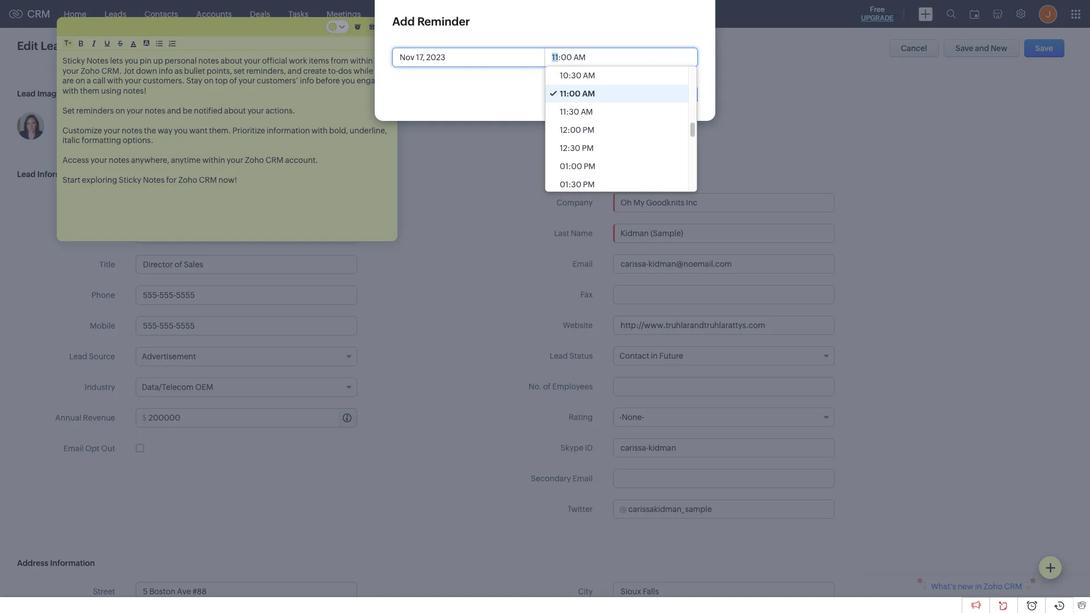 Task type: vqa. For each thing, say whether or not it's contained in the screenshot.
maclead@noemail.com
no



Task type: describe. For each thing, give the bounding box(es) containing it.
customers.
[[143, 76, 185, 85]]

company
[[557, 198, 593, 207]]

employees
[[552, 382, 593, 391]]

10:30
[[560, 71, 581, 80]]

lead status
[[550, 351, 593, 361]]

are
[[62, 76, 74, 85]]

city
[[578, 587, 593, 596]]

reminders
[[76, 106, 114, 115]]

create new sticky note image
[[1045, 563, 1056, 573]]

delete image
[[366, 19, 378, 34]]

lead for lead status
[[550, 351, 568, 361]]

set
[[234, 66, 245, 75]]

now!
[[218, 175, 237, 185]]

sticky notes lets you pin up personal notes about your official work items from within your zoho crm. jot down info as bullet points, set reminders, and create to-dos while you are on a call with your customers. stay on top of your customers' info before you engage with them using notes!
[[62, 56, 390, 95]]

twitter
[[567, 505, 593, 514]]

01:30 pm
[[560, 180, 595, 189]]

you inside customize your notes the way you want them. prioritize information with bold, underline, italic formatting options.
[[174, 126, 188, 135]]

reports link
[[406, 0, 453, 28]]

contacts link
[[135, 0, 187, 28]]

calls link
[[370, 0, 406, 28]]

industry
[[85, 383, 115, 392]]

reminders,
[[246, 66, 286, 75]]

you up jot
[[125, 56, 138, 65]]

pm for 01:30 pm
[[583, 180, 595, 189]]

lead image
[[17, 89, 61, 98]]

skype id
[[561, 443, 593, 453]]

items
[[309, 56, 329, 65]]

name for last name
[[571, 229, 593, 238]]

opt
[[85, 444, 99, 453]]

be
[[183, 106, 192, 115]]

start exploring sticky notes for zoho crm now!
[[62, 175, 237, 185]]

pin
[[140, 56, 152, 65]]

you up engage
[[375, 66, 388, 75]]

1 horizontal spatial info
[[300, 76, 314, 85]]

using
[[101, 86, 121, 95]]

deals link
[[241, 0, 279, 28]]

lead for lead image
[[17, 89, 36, 98]]

new
[[991, 44, 1008, 53]]

0 horizontal spatial cancel
[[613, 90, 639, 99]]

customize your notes the way you want them. prioritize information with bold, underline, italic formatting options.
[[62, 126, 389, 145]]

2 horizontal spatial on
[[204, 76, 214, 85]]

1 horizontal spatial with
[[107, 76, 123, 85]]

0 vertical spatial cancel button
[[889, 39, 939, 57]]

notified
[[194, 106, 223, 115]]

owner
[[90, 198, 115, 207]]

search image
[[946, 9, 956, 19]]

image
[[37, 89, 61, 98]]

engage
[[357, 76, 385, 85]]

mobile
[[90, 321, 115, 330]]

options.
[[123, 136, 153, 145]]

0 horizontal spatial crm
[[27, 8, 50, 20]]

12:00
[[560, 125, 581, 135]]

information for address information
[[50, 559, 95, 568]]

create menu element
[[912, 0, 940, 28]]

leads link
[[95, 0, 135, 28]]

accounts
[[196, 9, 232, 18]]

email for email
[[573, 259, 593, 269]]

save inside button
[[956, 44, 973, 53]]

tasks
[[288, 9, 308, 18]]

them
[[80, 86, 99, 95]]

formatting
[[82, 136, 121, 145]]

profile image
[[1039, 5, 1057, 23]]

free
[[870, 5, 885, 14]]

MMM D, YYYY text field
[[393, 48, 545, 66]]

am for 11:00 am
[[582, 89, 595, 98]]

anytime
[[171, 156, 201, 165]]

skype
[[561, 443, 583, 453]]

11:00
[[560, 89, 581, 98]]

reminder image
[[352, 19, 364, 34]]

way
[[158, 126, 172, 135]]

revenue
[[83, 413, 115, 422]]

dos
[[338, 66, 352, 75]]

10:30 am
[[560, 71, 595, 80]]

phone
[[91, 291, 115, 300]]

0 horizontal spatial edit
[[17, 39, 38, 52]]

fax
[[580, 290, 593, 299]]

top
[[215, 76, 228, 85]]

list box containing 10:30 am
[[546, 66, 697, 194]]

0 vertical spatial save button
[[1024, 39, 1065, 57]]

create
[[303, 66, 327, 75]]

first name
[[76, 229, 115, 238]]

of inside sticky notes lets you pin up personal notes about your official work items from within your zoho crm. jot down info as bullet points, set reminders, and create to-dos while you are on a call with your customers. stay on top of your customers' info before you engage with them using notes!
[[229, 76, 237, 85]]

notes inside sticky notes lets you pin up personal notes about your official work items from within your zoho crm. jot down info as bullet points, set reminders, and create to-dos while you are on a call with your customers. stay on top of your customers' info before you engage with them using notes!
[[87, 56, 108, 65]]

1 horizontal spatial on
[[115, 106, 125, 115]]

email for email opt out
[[63, 444, 84, 453]]

website
[[563, 321, 593, 330]]

edit lead edit page layout
[[17, 39, 134, 52]]

11:30
[[560, 107, 579, 116]]

zoho inside sticky notes lets you pin up personal notes about your official work items from within your zoho crm. jot down info as bullet points, set reminders, and create to-dos while you are on a call with your customers. stay on top of your customers' info before you engage with them using notes!
[[81, 66, 100, 75]]

your up prioritize
[[248, 106, 264, 115]]

add
[[392, 15, 415, 28]]

them.
[[209, 126, 231, 135]]

notes inside sticky notes lets you pin up personal notes about your official work items from within your zoho crm. jot down info as bullet points, set reminders, and create to-dos while you are on a call with your customers. stay on top of your customers' info before you engage with them using notes!
[[198, 56, 219, 65]]

upgrade
[[861, 14, 894, 22]]

set reminders on your notes and be notified about your actions.
[[62, 106, 295, 115]]

1 vertical spatial with
[[62, 86, 79, 95]]

stay
[[186, 76, 202, 85]]

secondary
[[531, 474, 571, 483]]

lead up are
[[41, 39, 67, 52]]

about for notified
[[224, 106, 246, 115]]

underline,
[[350, 126, 387, 135]]

email opt out
[[63, 444, 115, 453]]

reports
[[415, 9, 444, 18]]

access your notes anywhere, anytime within your zoho crm account.
[[62, 156, 318, 165]]

search element
[[940, 0, 963, 28]]

calls
[[379, 9, 397, 18]]

source
[[89, 352, 115, 361]]

campaigns link
[[453, 0, 514, 28]]

am for 11:30 am
[[581, 107, 593, 116]]

and inside button
[[975, 44, 989, 53]]

last
[[554, 229, 569, 238]]

profile element
[[1032, 0, 1064, 28]]

customize
[[62, 126, 102, 135]]

reminder
[[417, 15, 470, 28]]

work
[[289, 56, 307, 65]]

1 horizontal spatial crm
[[199, 175, 217, 185]]



Task type: locate. For each thing, give the bounding box(es) containing it.
notes up points,
[[198, 56, 219, 65]]

meetings link
[[318, 0, 370, 28]]

pm for 01:00 pm
[[584, 162, 595, 171]]

11:00 am
[[560, 89, 595, 98]]

1 vertical spatial notes
[[143, 175, 165, 185]]

1 horizontal spatial name
[[571, 229, 593, 238]]

for
[[166, 175, 177, 185]]

save button
[[1024, 39, 1065, 57], [657, 85, 698, 103]]

edit down crm link
[[17, 39, 38, 52]]

lead owner
[[70, 198, 115, 207]]

your up "now!"
[[227, 156, 243, 165]]

1 horizontal spatial and
[[288, 66, 302, 75]]

2 vertical spatial with
[[312, 126, 328, 135]]

crm.
[[101, 66, 122, 75]]

set
[[62, 106, 75, 115]]

official
[[262, 56, 287, 65]]

notes
[[87, 56, 108, 65], [143, 175, 165, 185]]

actions.
[[266, 106, 295, 115]]

0 horizontal spatial save button
[[657, 85, 698, 103]]

and inside sticky notes lets you pin up personal notes about your official work items from within your zoho crm. jot down info as bullet points, set reminders, and create to-dos while you are on a call with your customers. stay on top of your customers' info before you engage with them using notes!
[[288, 66, 302, 75]]

None text field
[[545, 48, 697, 66], [190, 225, 356, 243], [136, 255, 357, 274], [613, 285, 835, 304], [613, 316, 835, 335], [149, 409, 356, 427], [613, 438, 835, 458], [628, 500, 834, 518], [136, 582, 357, 601], [613, 582, 835, 601], [545, 48, 697, 66], [190, 225, 356, 243], [136, 255, 357, 274], [613, 285, 835, 304], [613, 316, 835, 335], [149, 409, 356, 427], [613, 438, 835, 458], [628, 500, 834, 518], [136, 582, 357, 601], [613, 582, 835, 601]]

information right the address
[[50, 559, 95, 568]]

leads
[[105, 9, 126, 18]]

1 horizontal spatial within
[[350, 56, 373, 65]]

lead for lead information
[[17, 170, 36, 179]]

you down the "dos"
[[342, 76, 355, 85]]

1 vertical spatial cancel button
[[601, 85, 651, 103]]

about for notes
[[221, 56, 242, 65]]

crm left "home" link
[[27, 8, 50, 20]]

on down using
[[115, 106, 125, 115]]

notes down 'page'
[[87, 56, 108, 65]]

with left bold,
[[312, 126, 328, 135]]

anywhere,
[[131, 156, 169, 165]]

bullet
[[184, 66, 205, 75]]

lead source
[[69, 352, 115, 361]]

1 vertical spatial about
[[224, 106, 246, 115]]

pm for 12:00 pm
[[583, 125, 594, 135]]

email up fax at the top of page
[[573, 259, 593, 269]]

page
[[89, 41, 107, 50]]

0 vertical spatial about
[[221, 56, 242, 65]]

free upgrade
[[861, 5, 894, 22]]

12:30 pm
[[560, 144, 594, 153]]

0 vertical spatial email
[[573, 259, 593, 269]]

info down create
[[300, 76, 314, 85]]

and left new
[[975, 44, 989, 53]]

cancel
[[901, 44, 927, 53], [613, 90, 639, 99]]

lead information
[[17, 170, 82, 179]]

within up "now!"
[[202, 156, 225, 165]]

notes left for
[[143, 175, 165, 185]]

0 horizontal spatial name
[[93, 229, 115, 238]]

2 vertical spatial and
[[167, 106, 181, 115]]

0 horizontal spatial with
[[62, 86, 79, 95]]

name for first name
[[93, 229, 115, 238]]

0 horizontal spatial and
[[167, 106, 181, 115]]

sticky down anywhere,
[[119, 175, 141, 185]]

0 vertical spatial cancel
[[901, 44, 927, 53]]

lead left start
[[17, 170, 36, 179]]

email left opt
[[63, 444, 84, 453]]

am right 10:30
[[583, 71, 595, 80]]

information for lead information
[[37, 170, 82, 179]]

up
[[153, 56, 163, 65]]

your down set
[[239, 76, 255, 85]]

0 vertical spatial and
[[975, 44, 989, 53]]

your up set
[[244, 56, 260, 65]]

0 horizontal spatial info
[[159, 66, 173, 75]]

add reminder
[[392, 15, 470, 28]]

1 vertical spatial cancel
[[613, 90, 639, 99]]

zoho up a at the left
[[81, 66, 100, 75]]

lead left status on the bottom right of page
[[550, 351, 568, 361]]

name right first
[[93, 229, 115, 238]]

2 vertical spatial email
[[573, 474, 593, 483]]

0 horizontal spatial save
[[669, 90, 686, 99]]

0 vertical spatial with
[[107, 76, 123, 85]]

1 horizontal spatial notes
[[143, 175, 165, 185]]

save for the top save button
[[1035, 44, 1053, 53]]

1 vertical spatial and
[[288, 66, 302, 75]]

on
[[76, 76, 85, 85], [204, 76, 214, 85], [115, 106, 125, 115]]

no. of employees
[[529, 382, 593, 391]]

2 horizontal spatial save
[[1035, 44, 1053, 53]]

1 vertical spatial within
[[202, 156, 225, 165]]

of right 'no.'
[[543, 382, 551, 391]]

1 vertical spatial save button
[[657, 85, 698, 103]]

2 horizontal spatial with
[[312, 126, 328, 135]]

save for bottom save button
[[669, 90, 686, 99]]

0 horizontal spatial sticky
[[62, 56, 85, 65]]

1 vertical spatial sticky
[[119, 175, 141, 185]]

1 vertical spatial email
[[63, 444, 84, 453]]

a
[[87, 76, 91, 85]]

0 vertical spatial info
[[159, 66, 173, 75]]

2 horizontal spatial zoho
[[245, 156, 264, 165]]

list box
[[546, 66, 697, 194]]

last name
[[554, 229, 593, 238]]

about inside sticky notes lets you pin up personal notes about your official work items from within your zoho crm. jot down info as bullet points, set reminders, and create to-dos while you are on a call with your customers. stay on top of your customers' info before you engage with them using notes!
[[221, 56, 242, 65]]

notes inside customize your notes the way you want them. prioritize information with bold, underline, italic formatting options.
[[122, 126, 142, 135]]

of
[[229, 76, 237, 85], [543, 382, 551, 391]]

bold,
[[329, 126, 348, 135]]

0 horizontal spatial within
[[202, 156, 225, 165]]

pm right 12:00
[[583, 125, 594, 135]]

notes up the
[[145, 106, 165, 115]]

title
[[99, 260, 115, 269]]

exploring
[[82, 175, 117, 185]]

11:30 am
[[560, 107, 593, 116]]

crm left account.
[[266, 156, 283, 165]]

image image
[[17, 112, 44, 140]]

and
[[975, 44, 989, 53], [288, 66, 302, 75], [167, 106, 181, 115]]

0 horizontal spatial on
[[76, 76, 85, 85]]

down
[[136, 66, 157, 75]]

2 vertical spatial zoho
[[178, 175, 197, 185]]

edit
[[17, 39, 38, 52], [73, 41, 87, 50]]

1 horizontal spatial edit
[[73, 41, 87, 50]]

lead left image
[[17, 89, 36, 98]]

0 vertical spatial am
[[583, 71, 595, 80]]

1 vertical spatial am
[[582, 89, 595, 98]]

lets
[[110, 56, 123, 65]]

zoho right for
[[178, 175, 197, 185]]

1 horizontal spatial of
[[543, 382, 551, 391]]

out
[[101, 444, 115, 453]]

within up the while
[[350, 56, 373, 65]]

and left 'be'
[[167, 106, 181, 115]]

on left a at the left
[[76, 76, 85, 85]]

prioritize
[[233, 126, 265, 135]]

email up twitter
[[573, 474, 593, 483]]

notes up options. on the top left of the page
[[122, 126, 142, 135]]

edit inside edit lead edit page layout
[[73, 41, 87, 50]]

minimize image
[[380, 19, 392, 34]]

2 horizontal spatial crm
[[266, 156, 283, 165]]

contacts
[[145, 9, 178, 18]]

id
[[585, 443, 593, 453]]

accounts link
[[187, 0, 241, 28]]

your inside customize your notes the way you want them. prioritize information with bold, underline, italic formatting options.
[[104, 126, 120, 135]]

1 horizontal spatial sticky
[[119, 175, 141, 185]]

address information
[[17, 559, 95, 568]]

notes
[[198, 56, 219, 65], [145, 106, 165, 115], [122, 126, 142, 135], [109, 156, 129, 165]]

annual
[[55, 413, 81, 422]]

rating
[[569, 413, 593, 422]]

2 vertical spatial crm
[[199, 175, 217, 185]]

campaigns
[[462, 9, 505, 18]]

create menu image
[[919, 7, 933, 21]]

1 horizontal spatial cancel
[[901, 44, 927, 53]]

you
[[125, 56, 138, 65], [375, 66, 388, 75], [342, 76, 355, 85], [174, 126, 188, 135]]

0 vertical spatial of
[[229, 76, 237, 85]]

lead for lead owner
[[70, 198, 88, 207]]

0 vertical spatial zoho
[[81, 66, 100, 75]]

before
[[316, 76, 340, 85]]

0 horizontal spatial cancel button
[[601, 85, 651, 103]]

first
[[76, 229, 92, 238]]

calendar image
[[970, 9, 979, 18]]

sticky inside sticky notes lets you pin up personal notes about your official work items from within your zoho crm. jot down info as bullet points, set reminders, and create to-dos while you are on a call with your customers. stay on top of your customers' info before you engage with them using notes!
[[62, 56, 85, 65]]

information down "access"
[[37, 170, 82, 179]]

layout
[[109, 41, 134, 50]]

sticky down edit lead edit page layout
[[62, 56, 85, 65]]

crm left "now!"
[[199, 175, 217, 185]]

call
[[93, 76, 105, 85]]

0 vertical spatial within
[[350, 56, 373, 65]]

0 vertical spatial information
[[37, 170, 82, 179]]

with down crm.
[[107, 76, 123, 85]]

with
[[107, 76, 123, 85], [62, 86, 79, 95], [312, 126, 328, 135]]

1 vertical spatial info
[[300, 76, 314, 85]]

with down are
[[62, 86, 79, 95]]

0 vertical spatial sticky
[[62, 56, 85, 65]]

info up customers.
[[159, 66, 173, 75]]

home
[[64, 9, 86, 18]]

pm right 01:30
[[583, 180, 595, 189]]

save and new
[[956, 44, 1008, 53]]

edit page layout link
[[73, 41, 134, 50]]

zoho down prioritize
[[245, 156, 264, 165]]

sticky
[[62, 56, 85, 65], [119, 175, 141, 185]]

cancel button down create menu element
[[889, 39, 939, 57]]

01:30
[[560, 180, 581, 189]]

1 vertical spatial of
[[543, 382, 551, 391]]

your up are
[[62, 66, 79, 75]]

and down work
[[288, 66, 302, 75]]

no.
[[529, 382, 542, 391]]

your up the exploring
[[91, 156, 107, 165]]

on left top
[[204, 76, 214, 85]]

2 vertical spatial am
[[581, 107, 593, 116]]

you right the way
[[174, 126, 188, 135]]

01:00 pm
[[560, 162, 595, 171]]

am for 10:30 am
[[583, 71, 595, 80]]

to-
[[328, 66, 338, 75]]

1 horizontal spatial save
[[956, 44, 973, 53]]

information
[[267, 126, 310, 135]]

0 horizontal spatial zoho
[[81, 66, 100, 75]]

from
[[331, 56, 348, 65]]

your up notes!
[[125, 76, 141, 85]]

pm
[[583, 125, 594, 135], [582, 144, 594, 153], [584, 162, 595, 171], [583, 180, 595, 189]]

1 vertical spatial crm
[[266, 156, 283, 165]]

1 horizontal spatial zoho
[[178, 175, 197, 185]]

cancel down create menu element
[[901, 44, 927, 53]]

2 horizontal spatial and
[[975, 44, 989, 53]]

about up prioritize
[[224, 106, 246, 115]]

notes!
[[123, 86, 146, 95]]

edit left 'page'
[[73, 41, 87, 50]]

of down set
[[229, 76, 237, 85]]

pm for 12:30 pm
[[582, 144, 594, 153]]

am right "11:00"
[[582, 89, 595, 98]]

1 vertical spatial information
[[50, 559, 95, 568]]

within inside sticky notes lets you pin up personal notes about your official work items from within your zoho crm. jot down info as bullet points, set reminders, and create to-dos while you are on a call with your customers. stay on top of your customers' info before you engage with them using notes!
[[350, 56, 373, 65]]

0 horizontal spatial notes
[[87, 56, 108, 65]]

lead left 'owner'
[[70, 198, 88, 207]]

the
[[144, 126, 156, 135]]

lead
[[41, 39, 67, 52], [17, 89, 36, 98], [17, 170, 36, 179], [70, 198, 88, 207], [550, 351, 568, 361], [69, 352, 87, 361]]

pm right 01:00
[[584, 162, 595, 171]]

while
[[353, 66, 373, 75]]

12:00 pm
[[560, 125, 594, 135]]

am right "11:30"
[[581, 107, 593, 116]]

0 vertical spatial crm
[[27, 8, 50, 20]]

cancel button right 11:00 am
[[601, 85, 651, 103]]

cancel right 11:00 am
[[613, 90, 639, 99]]

name right last
[[571, 229, 593, 238]]

1 vertical spatial zoho
[[245, 156, 264, 165]]

as
[[175, 66, 183, 75]]

about up set
[[221, 56, 242, 65]]

1 horizontal spatial cancel button
[[889, 39, 939, 57]]

with inside customize your notes the way you want them. prioritize information with bold, underline, italic formatting options.
[[312, 126, 328, 135]]

secondary email
[[531, 474, 593, 483]]

1 horizontal spatial save button
[[1024, 39, 1065, 57]]

your
[[244, 56, 260, 65], [62, 66, 79, 75], [125, 76, 141, 85], [239, 76, 255, 85], [127, 106, 143, 115], [248, 106, 264, 115], [104, 126, 120, 135], [91, 156, 107, 165], [227, 156, 243, 165]]

meetings
[[327, 9, 361, 18]]

lead for lead source
[[69, 352, 87, 361]]

your up formatting
[[104, 126, 120, 135]]

lead left source
[[69, 352, 87, 361]]

your down notes!
[[127, 106, 143, 115]]

12:30
[[560, 144, 580, 153]]

None text field
[[613, 224, 835, 243], [613, 254, 835, 274], [136, 286, 357, 305], [136, 316, 357, 336], [613, 377, 835, 396], [613, 469, 835, 488], [613, 224, 835, 243], [613, 254, 835, 274], [136, 286, 357, 305], [136, 316, 357, 336], [613, 377, 835, 396], [613, 469, 835, 488]]

0 horizontal spatial of
[[229, 76, 237, 85]]

pm right 12:30
[[582, 144, 594, 153]]

0 vertical spatial notes
[[87, 56, 108, 65]]

notes down formatting
[[109, 156, 129, 165]]



